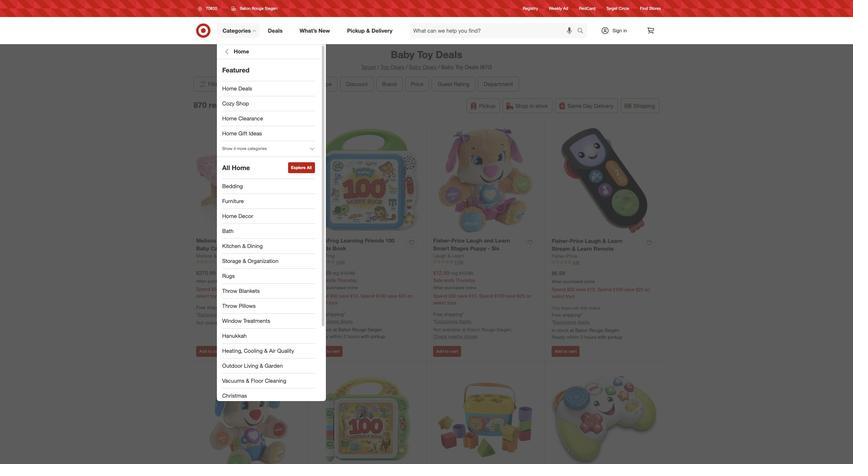 Task type: locate. For each thing, give the bounding box(es) containing it.
target link
[[361, 64, 376, 71]]

in up hanukkah
[[225, 320, 229, 326]]

0 horizontal spatial pickup
[[347, 27, 365, 34]]

day
[[584, 103, 593, 109]]

discount
[[346, 81, 368, 88]]

$10, inside $6.99 when purchased online spend $50 save $10, spend $100 save $25 on select toys
[[588, 287, 597, 293]]

2 sale from the left
[[433, 278, 443, 283]]

1 horizontal spatial -
[[488, 245, 490, 252]]

reg inside '$11.89 reg $13.99 sale ends thursday when purchased online spend $50 save $10, spend $100 save $25 on select toys'
[[333, 270, 339, 276]]

pillows
[[239, 303, 256, 310]]

leapfrog for leapfrog learning friends 100 words book
[[315, 237, 339, 244]]

reg inside $12.59 reg $13.89 sale ends thursday when purchased online spend $50 save $10, spend $100 save $25 on select toys
[[451, 270, 458, 276]]

$25 inside $12.59 reg $13.89 sale ends thursday when purchased online spend $50 save $10, spend $100 save $25 on select toys
[[517, 294, 525, 299]]

thursday inside '$11.89 reg $13.99 sale ends thursday when purchased online spend $50 save $10, spend $100 save $25 on select toys'
[[337, 278, 357, 283]]

$50 up ships
[[567, 287, 575, 293]]

1 horizontal spatial pickup
[[479, 103, 496, 109]]

online down $13.89
[[466, 286, 477, 291]]

2 cart from the left
[[332, 349, 340, 354]]

to inside melissa & doug mine to love baby care activity center & baby care collection - pink
[[253, 237, 258, 244]]

free inside free shipping * * exclusions apply. not available at baton rouge siegen check nearby stores
[[433, 312, 443, 318]]

pickup inside "link"
[[347, 27, 365, 34]]

outdoor living & garden link
[[217, 359, 320, 374]]

online inside $12.59 reg $13.89 sale ends thursday when purchased online spend $50 save $10, spend $100 save $25 on select toys
[[466, 286, 477, 291]]

1 horizontal spatial 2
[[581, 335, 583, 341]]

1 vertical spatial stores
[[464, 334, 478, 340]]

1 add from the left
[[199, 349, 207, 354]]

stores inside free shipping * * exclusions apply. not available at baton rouge siegen check nearby stores
[[464, 334, 478, 340]]

doug for melissa & doug mine to love baby care activity center & baby care collection - pink
[[223, 237, 237, 244]]

fisher-price laugh and learn game and learn controller image
[[552, 368, 657, 465], [552, 368, 657, 465]]

stores inside free shipping * * exclusions apply. not available in stores
[[230, 320, 243, 326]]

0 horizontal spatial hours
[[348, 334, 360, 340]]

doug up activity
[[223, 237, 237, 244]]

online
[[229, 279, 240, 284], [584, 279, 595, 284], [347, 286, 358, 291], [466, 286, 477, 291]]

1 vertical spatial throw
[[222, 303, 237, 310]]

0 horizontal spatial available
[[205, 320, 224, 326]]

pickup inside free shipping * exclusions apply. in stock at  baton rouge siegen ready within 2 hours with pickup
[[371, 334, 385, 340]]

baton inside only ships with $35 orders free shipping * * exclusions apply. in stock at  baton rouge siegen ready within 2 hours with pickup
[[576, 328, 588, 334]]

/
[[377, 64, 379, 71], [406, 64, 408, 71], [438, 64, 440, 71]]

cart down check nearby stores button
[[450, 349, 458, 354]]

$50
[[212, 287, 219, 293], [567, 287, 575, 293], [330, 294, 338, 299], [449, 294, 457, 299]]

outdoor living & garden
[[222, 363, 283, 370]]

brand
[[382, 81, 397, 88]]

not up check
[[433, 327, 441, 333]]

to
[[253, 237, 258, 244], [208, 349, 212, 354], [327, 349, 331, 354], [445, 349, 449, 354], [564, 349, 568, 354]]

home up bath
[[222, 213, 237, 220]]

3 cart from the left
[[450, 349, 458, 354]]

home for home decor
[[222, 213, 237, 220]]

0 horizontal spatial 2
[[344, 334, 346, 340]]

thursday down $13.99
[[337, 278, 357, 283]]

fisher- inside fisher-price laugh and learn smart stages puppy - sis
[[433, 237, 452, 244]]

1 horizontal spatial in
[[530, 103, 534, 109]]

0 vertical spatial throw
[[222, 288, 237, 295]]

laugh & learn link
[[433, 253, 464, 260]]

2 add to cart button from the left
[[315, 346, 343, 357]]

0 vertical spatial melissa
[[196, 237, 216, 244]]

0 vertical spatial delivery
[[372, 27, 393, 34]]

cart
[[213, 349, 221, 354], [332, 349, 340, 354], [450, 349, 458, 354], [569, 349, 577, 354]]

free shipping * exclusions apply. in stock at  baton rouge siegen ready within 2 hours with pickup
[[315, 312, 385, 340]]

garden
[[265, 363, 283, 370]]

exclusions inside free shipping * * exclusions apply. not available in stores
[[198, 312, 221, 318]]

0 horizontal spatial target
[[361, 64, 376, 71]]

featured
[[222, 66, 250, 74]]

in right sign
[[624, 28, 627, 33]]

add to cart button for $6.99
[[552, 346, 580, 357]]

/ right baby deals link
[[438, 64, 440, 71]]

$25 inside '$11.89 reg $13.99 sale ends thursday when purchased online spend $50 save $10, spend $100 save $25 on select toys'
[[399, 294, 407, 299]]

laugh up "remote"
[[585, 238, 601, 245]]

sale for $11.89
[[315, 278, 324, 283]]

melissa & doug mine to love baby care activity center & baby care collection - pink image
[[196, 128, 301, 233], [196, 128, 301, 233]]

available
[[205, 320, 224, 326], [442, 327, 461, 333]]

reg down 1740
[[451, 270, 458, 276]]

1 vertical spatial toy
[[455, 64, 464, 71]]

2 add from the left
[[318, 349, 326, 354]]

shop left store
[[516, 103, 529, 109]]

baton inside dropdown button
[[240, 6, 251, 11]]

1 add to cart button from the left
[[196, 346, 224, 357]]

purchased down $13.89
[[445, 286, 465, 291]]

$100 inside $6.99 when purchased online spend $50 save $10, spend $100 save $25 on select toys
[[613, 287, 624, 293]]

throw up window
[[222, 303, 237, 310]]

home deals
[[222, 85, 252, 92]]

1 horizontal spatial within
[[567, 335, 580, 341]]

on inside $270.99 when purchased online spend $50 save $10, spend $100 save $25 on select toys
[[289, 287, 295, 293]]

0 vertical spatial stores
[[230, 320, 243, 326]]

1 horizontal spatial reg
[[451, 270, 458, 276]]

446 link
[[552, 260, 657, 266]]

$50 inside $6.99 when purchased online spend $50 save $10, spend $100 save $25 on select toys
[[567, 287, 575, 293]]

1 horizontal spatial delivery
[[594, 103, 614, 109]]

1 vertical spatial -
[[238, 253, 240, 260]]

select inside $12.59 reg $13.89 sale ends thursday when purchased online spend $50 save $10, spend $100 save $25 on select toys
[[433, 300, 446, 306]]

purchased down $13.99
[[327, 286, 346, 291]]

fisher-price laugh & learn stream & learn remote
[[552, 238, 623, 252]]

price up 446 on the bottom of the page
[[567, 253, 578, 259]]

1 horizontal spatial not
[[433, 327, 441, 333]]

filter
[[208, 81, 220, 88]]

1 horizontal spatial care
[[211, 245, 223, 252]]

when down $12.59
[[433, 286, 444, 291]]

0 vertical spatial pickup
[[347, 27, 365, 34]]

deals up cozy shop
[[239, 85, 252, 92]]

$10, down 'rugs'
[[232, 287, 241, 293]]

price down baby deals link
[[411, 81, 424, 88]]

0 horizontal spatial in
[[225, 320, 229, 326]]

2 vertical spatial in
[[225, 320, 229, 326]]

online inside '$11.89 reg $13.99 sale ends thursday when purchased online spend $50 save $10, spend $100 save $25 on select toys'
[[347, 286, 358, 291]]

deals up cozy shop link
[[268, 81, 282, 88]]

pickup down department
[[479, 103, 496, 109]]

fisher- up 'stream'
[[552, 238, 570, 245]]

4 cart from the left
[[569, 349, 577, 354]]

2 throw from the top
[[222, 303, 237, 310]]

sale inside $12.59 reg $13.89 sale ends thursday when purchased online spend $50 save $10, spend $100 save $25 on select toys
[[433, 278, 443, 283]]

cart left the heating,
[[213, 349, 221, 354]]

toys inside '$11.89 reg $13.99 sale ends thursday when purchased online spend $50 save $10, spend $100 save $25 on select toys'
[[329, 300, 338, 306]]

stores
[[650, 6, 661, 11]]

target left top
[[361, 64, 376, 71]]

brand button
[[376, 77, 403, 92]]

1 vertical spatial melissa
[[196, 253, 212, 259]]

toys inside $12.59 reg $13.89 sale ends thursday when purchased online spend $50 save $10, spend $100 save $25 on select toys
[[448, 300, 456, 306]]

care up $270.99
[[196, 253, 209, 260]]

/ left top
[[377, 64, 379, 71]]

1 sale from the left
[[315, 278, 324, 283]]

1740
[[455, 260, 464, 265]]

within inside free shipping * exclusions apply. in stock at  baton rouge siegen ready within 2 hours with pickup
[[330, 334, 342, 340]]

when down $6.99
[[552, 279, 563, 284]]

spend down the $11.89
[[315, 294, 329, 299]]

fisher-price laugh & learn stream & learn remote link
[[552, 237, 641, 253]]

laugh up puppy
[[467, 237, 483, 244]]

pickup inside only ships with $35 orders free shipping * * exclusions apply. in stock at  baton rouge siegen ready within 2 hours with pickup
[[608, 335, 623, 341]]

0 horizontal spatial with
[[361, 334, 370, 340]]

reg down 1445
[[333, 270, 339, 276]]

toys up ships
[[566, 294, 575, 300]]

select inside $6.99 when purchased online spend $50 save $10, spend $100 save $25 on select toys
[[552, 294, 565, 300]]

0 vertical spatial in
[[624, 28, 627, 33]]

ships
[[562, 306, 571, 311]]

in for shop
[[530, 103, 534, 109]]

leapfrog link
[[315, 253, 335, 260]]

0 horizontal spatial ready
[[315, 334, 328, 340]]

siegen inside only ships with $35 orders free shipping * * exclusions apply. in stock at  baton rouge siegen ready within 2 hours with pickup
[[605, 328, 620, 334]]

4 add to cart from the left
[[555, 349, 577, 354]]

in inside button
[[530, 103, 534, 109]]

online down $13.99
[[347, 286, 358, 291]]

online down 446 link
[[584, 279, 595, 284]]

1 horizontal spatial in
[[552, 328, 556, 334]]

in left store
[[530, 103, 534, 109]]

melissa & doug mine to love baby care activity center & baby care collection - pink
[[196, 237, 283, 260]]

floor
[[251, 378, 264, 385]]

0 horizontal spatial care
[[196, 253, 209, 260]]

when inside '$11.89 reg $13.99 sale ends thursday when purchased online spend $50 save $10, spend $100 save $25 on select toys'
[[315, 286, 325, 291]]

1 horizontal spatial /
[[406, 64, 408, 71]]

when down the $11.89
[[315, 286, 325, 291]]

free inside free shipping * * exclusions apply. not available in stores
[[196, 305, 206, 311]]

2 inside only ships with $35 orders free shipping * * exclusions apply. in stock at  baton rouge siegen ready within 2 hours with pickup
[[581, 335, 583, 341]]

at
[[333, 327, 337, 333], [462, 327, 466, 333], [570, 328, 574, 334]]

shipping
[[207, 305, 225, 311], [326, 312, 344, 318], [444, 312, 462, 318], [563, 313, 581, 318]]

1 vertical spatial target
[[361, 64, 376, 71]]

purchased down $6.99
[[564, 279, 583, 284]]

discount button
[[340, 77, 374, 92]]

shipping inside free shipping * * exclusions apply. not available in stores
[[207, 305, 225, 311]]

baton inside free shipping * exclusions apply. in stock at  baton rouge siegen ready within 2 hours with pickup
[[338, 327, 351, 333]]

0 horizontal spatial at
[[333, 327, 337, 333]]

1 throw from the top
[[222, 288, 237, 295]]

pickup right new
[[347, 27, 365, 34]]

&
[[367, 27, 370, 34], [218, 237, 221, 244], [603, 238, 607, 245], [242, 243, 246, 250], [265, 245, 268, 252], [572, 246, 576, 252], [214, 253, 217, 259], [448, 253, 451, 259], [243, 258, 246, 265], [264, 348, 268, 355], [260, 363, 263, 370], [246, 378, 250, 385]]

bath
[[222, 228, 234, 235]]

3 add to cart from the left
[[437, 349, 458, 354]]

pickup for pickup
[[479, 103, 496, 109]]

ready
[[315, 334, 328, 340], [552, 335, 566, 341]]

$100 inside $12.59 reg $13.89 sale ends thursday when purchased online spend $50 save $10, spend $100 save $25 on select toys
[[495, 294, 505, 299]]

spend up orders
[[598, 287, 612, 293]]

hanukkah
[[222, 333, 247, 340]]

1 vertical spatial not
[[433, 327, 441, 333]]

1 vertical spatial doug
[[218, 253, 230, 259]]

not left window
[[196, 320, 204, 326]]

circle
[[619, 6, 630, 11]]

target left circle
[[607, 6, 618, 11]]

* inside free shipping * exclusions apply. in stock at  baton rouge siegen ready within 2 hours with pickup
[[344, 312, 346, 318]]

add to cart for $11.89
[[318, 349, 340, 354]]

1 vertical spatial delivery
[[594, 103, 614, 109]]

stores up hanukkah
[[230, 320, 243, 326]]

1 horizontal spatial stores
[[464, 334, 478, 340]]

0 horizontal spatial thursday
[[337, 278, 357, 283]]

ends inside '$11.89 reg $13.99 sale ends thursday when purchased online spend $50 save $10, spend $100 save $25 on select toys'
[[326, 278, 336, 283]]

guest rating
[[438, 81, 470, 88]]

ready inside free shipping * exclusions apply. in stock at  baton rouge siegen ready within 2 hours with pickup
[[315, 334, 328, 340]]

$10, up orders
[[588, 287, 597, 293]]

4 add from the left
[[555, 349, 563, 354]]

1 horizontal spatial laugh
[[467, 237, 483, 244]]

top deals link
[[381, 64, 405, 71]]

thursday down $13.89
[[456, 278, 476, 283]]

cart for $6.99
[[569, 349, 577, 354]]

fisher- down 'stream'
[[552, 253, 567, 259]]

1 add to cart from the left
[[199, 349, 221, 354]]

fisher-price laugh & learn stream & learn remote image
[[552, 128, 657, 234], [552, 128, 657, 234]]

melissa
[[196, 237, 216, 244], [196, 253, 212, 259]]

laugh inside fisher-price laugh & learn stream & learn remote
[[585, 238, 601, 245]]

throw for throw blankets
[[222, 288, 237, 295]]

0 horizontal spatial pickup
[[371, 334, 385, 340]]

care
[[211, 245, 223, 252], [196, 253, 209, 260]]

not inside free shipping * * exclusions apply. not available in stores
[[196, 320, 204, 326]]

$10, down $13.99
[[350, 294, 359, 299]]

doug inside melissa & doug mine to love baby care activity center & baby care collection - pink
[[223, 237, 237, 244]]

1 leapfrog from the top
[[315, 237, 339, 244]]

0 horizontal spatial within
[[330, 334, 342, 340]]

0 horizontal spatial stores
[[230, 320, 243, 326]]

laugh inside fisher-price laugh and learn smart stages puppy - sis
[[467, 237, 483, 244]]

online inside $270.99 when purchased online spend $50 save $10, spend $100 save $25 on select toys
[[229, 279, 240, 284]]

care up melissa & doug
[[211, 245, 223, 252]]

0 horizontal spatial delivery
[[372, 27, 393, 34]]

all right explore in the top left of the page
[[307, 165, 312, 170]]

2 leapfrog from the top
[[315, 253, 335, 259]]

learn up 1740
[[452, 253, 464, 259]]

delivery inside "link"
[[372, 27, 393, 34]]

1 horizontal spatial stock
[[557, 328, 569, 334]]

What can we help you find? suggestions appear below search field
[[409, 23, 579, 38]]

home
[[234, 48, 249, 55], [222, 85, 237, 92], [222, 115, 237, 122], [222, 130, 237, 137], [232, 164, 250, 172], [222, 213, 237, 220]]

when down $270.99
[[196, 279, 207, 284]]

cleaning
[[265, 378, 286, 385]]

delivery inside "button"
[[594, 103, 614, 109]]

1 vertical spatial leapfrog
[[315, 253, 335, 259]]

0 horizontal spatial sale
[[315, 278, 324, 283]]

$270.99
[[196, 270, 216, 277]]

0 horizontal spatial not
[[196, 320, 204, 326]]

1 melissa from the top
[[196, 237, 216, 244]]

2 / from the left
[[406, 64, 408, 71]]

thursday for $12.59
[[456, 278, 476, 283]]

baby up melissa & doug
[[196, 245, 209, 252]]

smart
[[433, 245, 449, 252]]

purchased down $270.99
[[208, 279, 227, 284]]

sale down the $11.89
[[315, 278, 324, 283]]

when inside $6.99 when purchased online spend $50 save $10, spend $100 save $25 on select toys
[[552, 279, 563, 284]]

1 horizontal spatial toy
[[455, 64, 464, 71]]

$50 down the $11.89
[[330, 294, 338, 299]]

doug up the 3
[[218, 253, 230, 259]]

heating, cooling & air quality link
[[217, 344, 320, 359]]

to for $6.99
[[564, 349, 568, 354]]

available for in
[[205, 320, 224, 326]]

$270.99 when purchased online spend $50 save $10, spend $100 save $25 on select toys
[[196, 270, 295, 299]]

- left sis
[[488, 245, 490, 252]]

throw blankets link
[[217, 284, 320, 299]]

0 vertical spatial target
[[607, 6, 618, 11]]

shipping inside free shipping * exclusions apply. in stock at  baton rouge siegen ready within 2 hours with pickup
[[326, 312, 344, 318]]

1 horizontal spatial pickup
[[608, 335, 623, 341]]

stores right nearby
[[464, 334, 478, 340]]

0 vertical spatial not
[[196, 320, 204, 326]]

leapfrog up words
[[315, 237, 339, 244]]

on inside $12.59 reg $13.89 sale ends thursday when purchased online spend $50 save $10, spend $100 save $25 on select toys
[[526, 294, 532, 299]]

$10, down $13.89
[[469, 294, 478, 299]]

online inside $6.99 when purchased online spend $50 save $10, spend $100 save $25 on select toys
[[584, 279, 595, 284]]

select inside '$11.89 reg $13.99 sale ends thursday when purchased online spend $50 save $10, spend $100 save $25 on select toys'
[[315, 300, 328, 306]]

cart for $11.89
[[332, 349, 340, 354]]

in
[[315, 327, 319, 333], [552, 328, 556, 334]]

home clearance
[[222, 115, 263, 122]]

add to cart button
[[196, 346, 224, 357], [315, 346, 343, 357], [433, 346, 462, 357], [552, 346, 580, 357]]

cart down only ships with $35 orders free shipping * * exclusions apply. in stock at  baton rouge siegen ready within 2 hours with pickup
[[569, 349, 577, 354]]

available up check nearby stores button
[[442, 327, 461, 333]]

price up stages
[[452, 237, 465, 244]]

to for $12.59
[[445, 349, 449, 354]]

book
[[333, 245, 346, 252]]

2 reg from the left
[[451, 270, 458, 276]]

1 vertical spatial in
[[530, 103, 534, 109]]

4 add to cart button from the left
[[552, 346, 580, 357]]

free for free shipping * * exclusions apply. not available in stores
[[196, 305, 206, 311]]

sale inside '$11.89 reg $13.99 sale ends thursday when purchased online spend $50 save $10, spend $100 save $25 on select toys'
[[315, 278, 324, 283]]

deals link
[[262, 23, 291, 38]]

apply. inside only ships with $35 orders free shipping * * exclusions apply. in stock at  baton rouge siegen ready within 2 hours with pickup
[[578, 320, 591, 326]]

apply. inside free shipping * exclusions apply. in stock at  baton rouge siegen ready within 2 hours with pickup
[[341, 319, 353, 325]]

kitchen & dining
[[222, 243, 263, 250]]

1 vertical spatial pickup
[[479, 103, 496, 109]]

2 melissa from the top
[[196, 253, 212, 259]]

shipping for baton
[[326, 312, 344, 318]]

available up hanukkah
[[205, 320, 224, 326]]

0 vertical spatial doug
[[223, 237, 237, 244]]

weekly ad link
[[549, 6, 569, 11]]

stages
[[451, 245, 469, 252]]

target circle
[[607, 6, 630, 11]]

ends down $12.59
[[444, 278, 455, 283]]

1 vertical spatial available
[[442, 327, 461, 333]]

add to cart for $270.99
[[199, 349, 221, 354]]

1 horizontal spatial ready
[[552, 335, 566, 341]]

2 horizontal spatial laugh
[[585, 238, 601, 245]]

1 horizontal spatial available
[[442, 327, 461, 333]]

1 horizontal spatial ends
[[444, 278, 455, 283]]

1 cart from the left
[[213, 349, 221, 354]]

0 vertical spatial toy
[[418, 48, 433, 61]]

leapfrog down words
[[315, 253, 335, 259]]

online up throw blankets
[[229, 279, 240, 284]]

0 horizontal spatial in
[[315, 327, 319, 333]]

0 horizontal spatial ends
[[326, 278, 336, 283]]

0 vertical spatial -
[[488, 245, 490, 252]]

price for fisher-price laugh and learn smart stages puppy - sis
[[452, 237, 465, 244]]

fisher-price laugh and learn smart stages puppy image
[[196, 368, 301, 465], [196, 368, 301, 465]]

home down cozy
[[222, 115, 237, 122]]

2 horizontal spatial /
[[438, 64, 440, 71]]

learn up sis
[[496, 237, 510, 244]]

on
[[289, 287, 295, 293], [645, 287, 650, 293], [408, 294, 413, 299], [526, 294, 532, 299]]

leapfrog learning friends 100 words book image
[[315, 128, 420, 233], [315, 128, 420, 233]]

explore all
[[291, 165, 312, 170]]

siegen inside dropdown button
[[265, 6, 278, 11]]

melissa for melissa & doug mine to love baby care activity center & baby care collection - pink
[[196, 237, 216, 244]]

$6.99 when purchased online spend $50 save $10, spend $100 save $25 on select toys
[[552, 270, 650, 300]]

select up only in the bottom of the page
[[552, 294, 565, 300]]

deals
[[268, 27, 283, 34], [436, 48, 463, 61], [391, 64, 405, 71], [423, 64, 437, 71], [465, 64, 479, 71], [268, 81, 282, 88], [239, 85, 252, 92]]

doug for melissa & doug
[[218, 253, 230, 259]]

select inside $270.99 when purchased online spend $50 save $10, spend $100 save $25 on select toys
[[196, 294, 209, 299]]

toy up rating
[[455, 64, 464, 71]]

1 thursday from the left
[[337, 278, 357, 283]]

2 thursday from the left
[[456, 278, 476, 283]]

1 horizontal spatial shop
[[516, 103, 529, 109]]

fisher-price laugh and learn smart stages puppy - sis image
[[433, 128, 538, 233], [433, 128, 538, 233]]

$6.99
[[552, 270, 565, 277]]

toys up free shipping * exclusions apply. in stock at  baton rouge siegen ready within 2 hours with pickup
[[329, 300, 338, 306]]

1 ends from the left
[[326, 278, 336, 283]]

3 add from the left
[[437, 349, 444, 354]]

leapfrog 100 animals book image
[[315, 368, 420, 465], [315, 368, 420, 465]]

throw pillows link
[[217, 299, 320, 314]]

exclusions apply. link
[[198, 312, 235, 318], [317, 319, 353, 325], [435, 319, 472, 325], [554, 320, 591, 326]]

melissa up $270.99
[[196, 253, 212, 259]]

home gift ideas
[[222, 130, 262, 137]]

apply. inside free shipping * * exclusions apply. not available at baton rouge siegen check nearby stores
[[459, 319, 472, 325]]

price inside fisher-price laugh and learn smart stages puppy - sis
[[452, 237, 465, 244]]

cozy
[[222, 100, 235, 107]]

2 add to cart from the left
[[318, 349, 340, 354]]

1 horizontal spatial thursday
[[456, 278, 476, 283]]

shop right cozy
[[236, 100, 249, 107]]

1 horizontal spatial sale
[[433, 278, 443, 283]]

find stores link
[[641, 6, 661, 11]]

*
[[225, 305, 227, 311], [344, 312, 346, 318], [462, 312, 464, 318], [196, 312, 198, 318], [581, 313, 583, 318], [433, 319, 435, 325], [552, 320, 554, 326]]

ends inside $12.59 reg $13.89 sale ends thursday when purchased online spend $50 save $10, spend $100 save $25 on select toys
[[444, 278, 455, 283]]

home for home gift ideas
[[222, 130, 237, 137]]

0 vertical spatial leapfrog
[[315, 237, 339, 244]]

select down the $11.89
[[315, 300, 328, 306]]

/ right top deals link
[[406, 64, 408, 71]]

ends down the $11.89
[[326, 278, 336, 283]]

available inside free shipping * * exclusions apply. not available in stores
[[205, 320, 224, 326]]

2 horizontal spatial at
[[570, 328, 574, 334]]

1 horizontal spatial at
[[462, 327, 466, 333]]

free inside free shipping * exclusions apply. in stock at  baton rouge siegen ready within 2 hours with pickup
[[315, 312, 324, 318]]

baby up price button
[[409, 64, 422, 71]]

0 horizontal spatial reg
[[333, 270, 339, 276]]

toys up free shipping * * exclusions apply. not available in stores
[[210, 294, 219, 299]]

melissa up melissa & doug
[[196, 237, 216, 244]]

free for free shipping * * exclusions apply. not available at baton rouge siegen check nearby stores
[[433, 312, 443, 318]]

learn inside fisher-price laugh and learn smart stages puppy - sis
[[496, 237, 510, 244]]

delivery
[[372, 27, 393, 34], [594, 103, 614, 109]]

2 ends from the left
[[444, 278, 455, 283]]

rouge
[[252, 6, 264, 11], [352, 327, 366, 333], [482, 327, 496, 333], [590, 328, 604, 334]]

registry
[[523, 6, 538, 11]]

1 reg from the left
[[333, 270, 339, 276]]

purchased inside $270.99 when purchased online spend $50 save $10, spend $100 save $25 on select toys
[[208, 279, 227, 284]]

activity
[[225, 245, 244, 252]]

$50 down $270.99
[[212, 287, 219, 293]]

home for home clearance
[[222, 115, 237, 122]]

add for $12.59
[[437, 349, 444, 354]]

price for fisher-price
[[567, 253, 578, 259]]

categories link
[[217, 23, 260, 38]]

2 horizontal spatial in
[[624, 28, 627, 33]]

reg for $12.59
[[451, 270, 458, 276]]

pickup inside 'button'
[[479, 103, 496, 109]]

0 vertical spatial available
[[205, 320, 224, 326]]

at inside free shipping * * exclusions apply. not available at baton rouge siegen check nearby stores
[[462, 327, 466, 333]]

$50 inside $270.99 when purchased online spend $50 save $10, spend $100 save $25 on select toys
[[212, 287, 219, 293]]

1 horizontal spatial all
[[307, 165, 312, 170]]

0 horizontal spatial -
[[238, 253, 240, 260]]

$100
[[258, 287, 268, 293], [613, 287, 624, 293], [376, 294, 386, 299], [495, 294, 505, 299]]

$50 down $12.59
[[449, 294, 457, 299]]

toy up baby deals link
[[418, 48, 433, 61]]

price inside fisher-price laugh & learn stream & learn remote
[[570, 238, 584, 245]]

shipping inside free shipping * * exclusions apply. not available at baton rouge siegen check nearby stores
[[444, 312, 462, 318]]

1 horizontal spatial hours
[[585, 335, 597, 341]]

price up 'stream'
[[570, 238, 584, 245]]

$10,
[[232, 287, 241, 293], [588, 287, 597, 293], [350, 294, 359, 299], [469, 294, 478, 299]]

treatments
[[243, 318, 270, 325]]

0 horizontal spatial /
[[377, 64, 379, 71]]

home gift ideas link
[[217, 126, 320, 141]]

only
[[552, 306, 560, 311]]

rouge inside only ships with $35 orders free shipping * * exclusions apply. in stock at  baton rouge siegen ready within 2 hours with pickup
[[590, 328, 604, 334]]

apply.
[[222, 312, 235, 318], [341, 319, 353, 325], [459, 319, 472, 325], [578, 320, 591, 326]]

categories
[[248, 146, 267, 151]]

not inside free shipping * * exclusions apply. not available at baton rouge siegen check nearby stores
[[433, 327, 441, 333]]

sale down $12.59
[[433, 278, 443, 283]]

all down show
[[222, 164, 230, 172]]

fisher-price baby's first blocks image
[[433, 368, 538, 465], [433, 368, 538, 465]]

pickup for pickup & delivery
[[347, 27, 365, 34]]

leapfrog
[[315, 237, 339, 244], [315, 253, 335, 259]]

3 add to cart button from the left
[[433, 346, 462, 357]]

all
[[222, 164, 230, 172], [307, 165, 312, 170]]

0 horizontal spatial stock
[[320, 327, 332, 333]]



Task type: vqa. For each thing, say whether or not it's contained in the screenshot.
DELIVERED on the top right of page
no



Task type: describe. For each thing, give the bounding box(es) containing it.
apply. inside free shipping * * exclusions apply. not available in stores
[[222, 312, 235, 318]]

sort
[[244, 81, 254, 88]]

learn up "remote"
[[608, 238, 623, 245]]

leapfrog learning friends 100 words book
[[315, 237, 395, 252]]

deals down baton rouge siegen
[[268, 27, 283, 34]]

ready inside only ships with $35 orders free shipping * * exclusions apply. in stock at  baton rouge siegen ready within 2 hours with pickup
[[552, 335, 566, 341]]

window
[[222, 318, 242, 325]]

stock inside only ships with $35 orders free shipping * * exclusions apply. in stock at  baton rouge siegen ready within 2 hours with pickup
[[557, 328, 569, 334]]

deals up baby deals link
[[436, 48, 463, 61]]

$50 inside '$11.89 reg $13.99 sale ends thursday when purchased online spend $50 save $10, spend $100 save $25 on select toys'
[[330, 294, 338, 299]]

1 vertical spatial care
[[196, 253, 209, 260]]

spend down 1445 link
[[361, 294, 375, 299]]

exclusions inside free shipping * exclusions apply. in stock at  baton rouge siegen ready within 2 hours with pickup
[[317, 319, 339, 325]]

what's new link
[[294, 23, 339, 38]]

type
[[320, 81, 332, 88]]

$50 inside $12.59 reg $13.89 sale ends thursday when purchased online spend $50 save $10, spend $100 save $25 on select toys
[[449, 294, 457, 299]]

siegen inside free shipping * * exclusions apply. not available at baton rouge siegen check nearby stores
[[497, 327, 512, 333]]

$100 inside $270.99 when purchased online spend $50 save $10, spend $100 save $25 on select toys
[[258, 287, 268, 293]]

add to cart button for $12.59
[[433, 346, 462, 357]]

sale for $12.59
[[433, 278, 443, 283]]

pickup & delivery link
[[342, 23, 401, 38]]

870 results
[[194, 100, 234, 110]]

center
[[246, 245, 263, 252]]

baton inside free shipping * * exclusions apply. not available at baton rouge siegen check nearby stores
[[468, 327, 480, 333]]

0 horizontal spatial toy
[[418, 48, 433, 61]]

rouge inside free shipping * exclusions apply. in stock at  baton rouge siegen ready within 2 hours with pickup
[[352, 327, 366, 333]]

on inside '$11.89 reg $13.99 sale ends thursday when purchased online spend $50 save $10, spend $100 save $25 on select toys'
[[408, 294, 413, 299]]

exclusions inside only ships with $35 orders free shipping * * exclusions apply. in stock at  baton rouge siegen ready within 2 hours with pickup
[[554, 320, 577, 326]]

2 inside free shipping * exclusions apply. in stock at  baton rouge siegen ready within 2 hours with pickup
[[344, 334, 346, 340]]

weekly
[[549, 6, 562, 11]]

on inside $6.99 when purchased online spend $50 save $10, spend $100 save $25 on select toys
[[645, 287, 650, 293]]

$100 inside '$11.89 reg $13.99 sale ends thursday when purchased online spend $50 save $10, spend $100 save $25 on select toys'
[[376, 294, 386, 299]]

love
[[259, 237, 272, 244]]

shipping inside only ships with $35 orders free shipping * * exclusions apply. in stock at  baton rouge siegen ready within 2 hours with pickup
[[563, 313, 581, 318]]

heating,
[[222, 348, 242, 355]]

at inside only ships with $35 orders free shipping * * exclusions apply. in stock at  baton rouge siegen ready within 2 hours with pickup
[[570, 328, 574, 334]]

hours inside only ships with $35 orders free shipping * * exclusions apply. in stock at  baton rouge siegen ready within 2 hours with pickup
[[585, 335, 597, 341]]

$10, inside $270.99 when purchased online spend $50 save $10, spend $100 save $25 on select toys
[[232, 287, 241, 293]]

ends for $11.89
[[326, 278, 336, 283]]

when inside $12.59 reg $13.89 sale ends thursday when purchased online spend $50 save $10, spend $100 save $25 on select toys
[[433, 286, 444, 291]]

window treatments
[[222, 318, 270, 325]]

ad
[[564, 6, 569, 11]]

leapfrog learning friends 100 words book link
[[315, 237, 404, 253]]

sis
[[492, 245, 500, 252]]

rouge inside dropdown button
[[252, 6, 264, 11]]

show
[[222, 146, 233, 151]]

0 vertical spatial care
[[211, 245, 223, 252]]

cooling
[[244, 348, 263, 355]]

0 horizontal spatial laugh
[[433, 253, 447, 259]]

spend up free shipping * * exclusions apply. not available at baton rouge siegen check nearby stores on the bottom right
[[479, 294, 493, 299]]

throw for throw pillows
[[222, 303, 237, 310]]

leapfrog for leapfrog
[[315, 253, 335, 259]]

shop in store
[[516, 103, 548, 109]]

deals right top
[[391, 64, 405, 71]]

0 horizontal spatial shop
[[236, 100, 249, 107]]

kitchen & dining link
[[217, 239, 320, 254]]

1740 link
[[433, 260, 538, 265]]

add to cart button for $270.99
[[196, 346, 224, 357]]

furniture link
[[217, 194, 320, 209]]

1 horizontal spatial with
[[572, 306, 580, 311]]

registry link
[[523, 6, 538, 11]]

all home
[[222, 164, 250, 172]]

to for $270.99
[[208, 349, 212, 354]]

in inside free shipping * exclusions apply. in stock at  baton rouge siegen ready within 2 hours with pickup
[[315, 327, 319, 333]]

decor
[[239, 213, 253, 220]]

purchased inside '$11.89 reg $13.99 sale ends thursday when purchased online spend $50 save $10, spend $100 save $25 on select toys'
[[327, 286, 346, 291]]

70820
[[206, 6, 217, 11]]

storage & organization
[[222, 258, 279, 265]]

100
[[386, 237, 395, 244]]

target circle link
[[607, 6, 630, 11]]

bath link
[[217, 224, 320, 239]]

sort button
[[228, 77, 260, 92]]

add to cart for $12.59
[[437, 349, 458, 354]]

in inside free shipping * * exclusions apply. not available in stores
[[225, 320, 229, 326]]

at inside free shipping * exclusions apply. in stock at  baton rouge siegen ready within 2 hours with pickup
[[333, 327, 337, 333]]

fisher- for stream
[[552, 238, 570, 245]]

show 4 more categories button
[[217, 141, 320, 156]]

home down the more
[[232, 164, 250, 172]]

price button
[[405, 77, 429, 92]]

more
[[237, 146, 247, 151]]

deals inside button
[[268, 81, 282, 88]]

search button
[[574, 23, 591, 40]]

1 horizontal spatial target
[[607, 6, 618, 11]]

learn up 446 on the bottom of the page
[[578, 246, 592, 252]]

(870)
[[480, 64, 492, 71]]

baby up top deals link
[[391, 48, 415, 61]]

purchased inside $12.59 reg $13.89 sale ends thursday when purchased online spend $50 save $10, spend $100 save $25 on select toys
[[445, 286, 465, 291]]

vacuums
[[222, 378, 245, 385]]

1 / from the left
[[377, 64, 379, 71]]

home deals link
[[217, 81, 320, 96]]

ends for $12.59
[[444, 278, 455, 283]]

$25 inside $270.99 when purchased online spend $50 save $10, spend $100 save $25 on select toys
[[280, 287, 288, 293]]

in for sign
[[624, 28, 627, 33]]

cart for $270.99
[[213, 349, 221, 354]]

delivery for pickup & delivery
[[372, 27, 393, 34]]

spend down $270.99
[[196, 287, 210, 293]]

4
[[234, 146, 236, 151]]

$10, inside $12.59 reg $13.89 sale ends thursday when purchased online spend $50 save $10, spend $100 save $25 on select toys
[[469, 294, 478, 299]]

storage & organization link
[[217, 254, 320, 269]]

throw blankets
[[222, 288, 260, 295]]

home for home
[[234, 48, 249, 55]]

exclusions inside free shipping * * exclusions apply. not available at baton rouge siegen check nearby stores
[[435, 319, 458, 325]]

$12.59
[[433, 270, 450, 277]]

only ships with $35 orders free shipping * * exclusions apply. in stock at  baton rouge siegen ready within 2 hours with pickup
[[552, 306, 623, 341]]

in inside only ships with $35 orders free shipping * * exclusions apply. in stock at  baton rouge siegen ready within 2 hours with pickup
[[552, 328, 556, 334]]

orders
[[589, 306, 601, 311]]

deals up price button
[[423, 64, 437, 71]]

2 horizontal spatial with
[[598, 335, 607, 341]]

find
[[641, 6, 648, 11]]

melissa & doug
[[196, 253, 230, 259]]

shipping button
[[621, 98, 660, 113]]

what's new
[[300, 27, 330, 34]]

spend up pillows
[[242, 287, 256, 293]]

add to cart button for $11.89
[[315, 346, 343, 357]]

baby down love
[[270, 245, 283, 252]]

age
[[296, 81, 306, 88]]

3 / from the left
[[438, 64, 440, 71]]

rouge inside free shipping * * exclusions apply. not available at baton rouge siegen check nearby stores
[[482, 327, 496, 333]]

laugh & learn
[[433, 253, 464, 259]]

to for $11.89
[[327, 349, 331, 354]]

3
[[217, 260, 220, 265]]

vacuums & floor cleaning link
[[217, 374, 320, 389]]

ideas
[[249, 130, 262, 137]]

learn inside laugh & learn link
[[452, 253, 464, 259]]

mine
[[238, 237, 251, 244]]

available for at
[[442, 327, 461, 333]]

laugh for puppy
[[467, 237, 483, 244]]

redcard link
[[580, 6, 596, 11]]

shipping for at
[[444, 312, 462, 318]]

add for $11.89
[[318, 349, 326, 354]]

toys inside $270.99 when purchased online spend $50 save $10, spend $100 save $25 on select toys
[[210, 294, 219, 299]]

shop inside button
[[516, 103, 529, 109]]

when inside $270.99 when purchased online spend $50 save $10, spend $100 save $25 on select toys
[[196, 279, 207, 284]]

toys inside $6.99 when purchased online spend $50 save $10, spend $100 save $25 on select toys
[[566, 294, 575, 300]]

christmas link
[[217, 389, 320, 404]]

$12.59 reg $13.89 sale ends thursday when purchased online spend $50 save $10, spend $100 save $25 on select toys
[[433, 270, 532, 306]]

shop in store button
[[503, 98, 553, 113]]

baton rouge siegen
[[240, 6, 278, 11]]

stock inside free shipping * exclusions apply. in stock at  baton rouge siegen ready within 2 hours with pickup
[[320, 327, 332, 333]]

shipping
[[634, 103, 655, 109]]

$13.89
[[459, 270, 474, 276]]

store
[[536, 103, 548, 109]]

nearby
[[449, 334, 463, 340]]

siegen inside free shipping * exclusions apply. in stock at  baton rouge siegen ready within 2 hours with pickup
[[368, 327, 383, 333]]

price for fisher-price laugh & learn stream & learn remote
[[570, 238, 584, 245]]

not for free shipping * * exclusions apply. not available at baton rouge siegen check nearby stores
[[433, 327, 441, 333]]

& inside "link"
[[367, 27, 370, 34]]

baby deals link
[[409, 64, 437, 71]]

baby up guest
[[441, 64, 454, 71]]

- inside fisher-price laugh and learn smart stages puppy - sis
[[488, 245, 490, 252]]

446
[[573, 260, 580, 265]]

reg for $11.89
[[333, 270, 339, 276]]

not for free shipping * * exclusions apply. not available in stores
[[196, 320, 204, 326]]

bedding link
[[217, 179, 320, 194]]

free inside only ships with $35 orders free shipping * * exclusions apply. in stock at  baton rouge siegen ready within 2 hours with pickup
[[552, 313, 562, 318]]

fisher- inside fisher-price link
[[552, 253, 567, 259]]

melissa for melissa & doug
[[196, 253, 212, 259]]

add for $6.99
[[555, 349, 563, 354]]

thursday for $11.89
[[337, 278, 357, 283]]

free for free shipping * exclusions apply. in stock at  baton rouge siegen ready within 2 hours with pickup
[[315, 312, 324, 318]]

$11.89 reg $13.99 sale ends thursday when purchased online spend $50 save $10, spend $100 save $25 on select toys
[[315, 270, 413, 306]]

with inside free shipping * exclusions apply. in stock at  baton rouge siegen ready within 2 hours with pickup
[[361, 334, 370, 340]]

0 horizontal spatial all
[[222, 164, 230, 172]]

add to cart for $6.99
[[555, 349, 577, 354]]

explore all link
[[288, 163, 315, 173]]

show 4 more categories
[[222, 146, 267, 151]]

- inside melissa & doug mine to love baby care activity center & baby care collection - pink
[[238, 253, 240, 260]]

home clearance link
[[217, 111, 320, 126]]

purchased inside $6.99 when purchased online spend $50 save $10, spend $100 save $25 on select toys
[[564, 279, 583, 284]]

categories
[[223, 27, 251, 34]]

redcard
[[580, 6, 596, 11]]

70820 button
[[194, 2, 225, 15]]

spend down $6.99
[[552, 287, 566, 293]]

home for home deals
[[222, 85, 237, 92]]

stream
[[552, 246, 571, 252]]

and
[[484, 237, 494, 244]]

laugh for learn
[[585, 238, 601, 245]]

delivery for same day delivery
[[594, 103, 614, 109]]

hours inside free shipping * exclusions apply. in stock at  baton rouge siegen ready within 2 hours with pickup
[[348, 334, 360, 340]]

baton rouge siegen button
[[227, 2, 282, 15]]

price inside button
[[411, 81, 424, 88]]

$10, inside '$11.89 reg $13.99 sale ends thursday when purchased online spend $50 save $10, spend $100 save $25 on select toys'
[[350, 294, 359, 299]]

$25 inside $6.99 when purchased online spend $50 save $10, spend $100 save $25 on select toys
[[636, 287, 644, 293]]

age button
[[291, 77, 312, 92]]

quality
[[277, 348, 294, 355]]

target inside baby toy deals target / top deals / baby deals / baby toy deals (870)
[[361, 64, 376, 71]]

collection
[[210, 253, 236, 260]]

spend down $12.59
[[433, 294, 448, 299]]

fisher- for smart
[[433, 237, 452, 244]]

home decor link
[[217, 209, 320, 224]]

free shipping * * exclusions apply. not available in stores
[[196, 305, 243, 326]]

within inside only ships with $35 orders free shipping * * exclusions apply. in stock at  baton rouge siegen ready within 2 hours with pickup
[[567, 335, 580, 341]]

add for $270.99
[[199, 349, 207, 354]]

cart for $12.59
[[450, 349, 458, 354]]

check
[[433, 334, 447, 340]]

sign in link
[[596, 23, 638, 38]]

rugs
[[222, 273, 235, 280]]

deals left "(870)"
[[465, 64, 479, 71]]

organization
[[248, 258, 279, 265]]

shipping for in
[[207, 305, 225, 311]]



